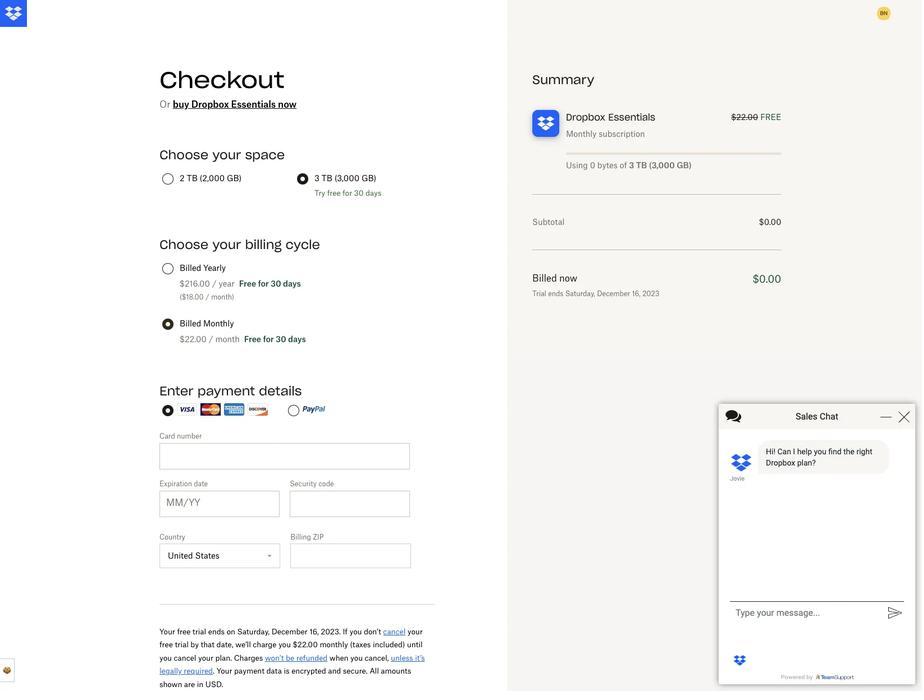 Task type: locate. For each thing, give the bounding box(es) containing it.
1 vertical spatial monthly
[[203, 319, 234, 329]]

(3,000 right "of"
[[649, 161, 675, 170]]

0 horizontal spatial (3,000
[[335, 174, 360, 183]]

3 right "of"
[[629, 161, 634, 170]]

30
[[354, 189, 364, 198], [271, 279, 281, 289], [276, 335, 286, 344]]

1 vertical spatial your
[[217, 667, 232, 676]]

billed yearly
[[180, 263, 226, 273]]

1 horizontal spatial 16,
[[632, 290, 641, 298]]

0 horizontal spatial 16,
[[310, 628, 319, 637]]

essentials
[[231, 99, 276, 110], [608, 112, 656, 123]]

None radio
[[288, 406, 299, 417]]

for right month
[[263, 335, 274, 344]]

2 vertical spatial free
[[160, 641, 173, 650]]

1 vertical spatial $22.00
[[180, 335, 207, 344]]

(3,000 up try free for 30 days
[[335, 174, 360, 183]]

16, left 2023.
[[310, 628, 319, 637]]

0 horizontal spatial cancel
[[174, 654, 196, 663]]

cancel inside your free trial by that date, we'll charge you $22.00 monthly (taxes included) until you cancel your plan. charges
[[174, 654, 196, 663]]

free
[[239, 279, 256, 289], [244, 335, 261, 344]]

dropbox up monthly subscription
[[566, 112, 606, 123]]

days up details
[[288, 335, 306, 344]]

1 horizontal spatial (3,000
[[649, 161, 675, 170]]

bn
[[880, 10, 888, 17]]

1 choose from the top
[[160, 147, 208, 163]]

you down your free trial ends on saturday, december 16, 2023. if you don't cancel
[[279, 641, 291, 650]]

ends for free
[[208, 628, 225, 637]]

dropbox down checkout
[[191, 99, 229, 110]]

$22.00
[[731, 112, 758, 122], [180, 335, 207, 344], [293, 641, 318, 650]]

2 vertical spatial days
[[288, 335, 306, 344]]

tb right 2
[[187, 174, 198, 183]]

2 horizontal spatial tb
[[636, 161, 647, 170]]

saturday, inside the billed now trial ends saturday, december 16, 2023
[[565, 290, 595, 298]]

free
[[327, 189, 341, 198], [177, 628, 191, 637], [160, 641, 173, 650]]

free up by
[[177, 628, 191, 637]]

now
[[278, 99, 297, 110], [560, 273, 578, 284]]

checkout
[[160, 66, 284, 94]]

1 vertical spatial (3,000
[[335, 174, 360, 183]]

0 vertical spatial 16,
[[632, 290, 641, 298]]

$22.00 free
[[731, 112, 782, 122]]

1 vertical spatial billed
[[533, 273, 557, 284]]

30 down billing
[[271, 279, 281, 289]]

.
[[213, 667, 215, 676]]

2 horizontal spatial gb)
[[677, 161, 692, 170]]

0 vertical spatial saturday,
[[565, 290, 595, 298]]

0 vertical spatial $22.00
[[731, 112, 758, 122]]

billed up trial
[[533, 273, 557, 284]]

cancel,
[[365, 654, 389, 663]]

/ down billed monthly
[[209, 335, 213, 344]]

free for your free trial by that date, we'll charge you $22.00 monthly (taxes included) until you cancel your plan. charges
[[160, 641, 173, 650]]

option group
[[158, 404, 436, 431]]

using
[[566, 161, 588, 170]]

you right if on the left bottom of page
[[350, 628, 362, 637]]

0 horizontal spatial 3
[[315, 174, 319, 183]]

free right try
[[327, 189, 341, 198]]

0 horizontal spatial now
[[278, 99, 297, 110]]

it's
[[415, 654, 425, 663]]

1 horizontal spatial your
[[217, 667, 232, 676]]

essentials up subscription
[[608, 112, 656, 123]]

and
[[328, 667, 341, 676]]

you up the secure.
[[351, 654, 363, 663]]

billing
[[245, 237, 282, 253]]

$22.00 up refunded
[[293, 641, 318, 650]]

tb
[[636, 161, 647, 170], [187, 174, 198, 183], [322, 174, 333, 183]]

1 horizontal spatial essentials
[[608, 112, 656, 123]]

$22.00 down billed monthly
[[180, 335, 207, 344]]

tb right "of"
[[636, 161, 647, 170]]

0
[[590, 161, 595, 170]]

days down 3 tb (3,000 gb)
[[366, 189, 382, 198]]

trial inside your free trial by that date, we'll charge you $22.00 monthly (taxes included) until you cancel your plan. charges
[[175, 641, 189, 650]]

2
[[180, 174, 185, 183]]

0 horizontal spatial december
[[272, 628, 308, 637]]

progress bar
[[566, 153, 782, 155]]

now inside the billed now trial ends saturday, december 16, 2023
[[560, 273, 578, 284]]

1 vertical spatial essentials
[[608, 112, 656, 123]]

billed right billed monthly option
[[180, 319, 201, 329]]

for down 3 tb (3,000 gb)
[[343, 189, 352, 198]]

0 horizontal spatial trial
[[175, 641, 189, 650]]

gb) inside summary list
[[677, 161, 692, 170]]

(taxes
[[350, 641, 371, 650]]

30 down 3 tb (3,000 gb)
[[354, 189, 364, 198]]

1 vertical spatial dropbox
[[566, 112, 606, 123]]

1 horizontal spatial dropbox
[[566, 112, 606, 123]]

days for $22.00 / month free for 30 days
[[288, 335, 306, 344]]

1 vertical spatial /
[[206, 293, 209, 302]]

2 vertical spatial for
[[263, 335, 274, 344]]

$22.00 inside summary list
[[731, 112, 758, 122]]

0 vertical spatial free
[[327, 189, 341, 198]]

your up legally
[[160, 628, 175, 637]]

cancel down by
[[174, 654, 196, 663]]

(2,000
[[200, 174, 225, 183]]

free right year at the left top
[[239, 279, 256, 289]]

2 horizontal spatial $22.00
[[731, 112, 758, 122]]

trial left by
[[175, 641, 189, 650]]

choose for choose your space
[[160, 147, 208, 163]]

choose up billed yearly option
[[160, 237, 208, 253]]

0 vertical spatial payment
[[198, 384, 255, 399]]

1 vertical spatial for
[[258, 279, 269, 289]]

your
[[160, 628, 175, 637], [217, 667, 232, 676]]

1 vertical spatial ends
[[208, 628, 225, 637]]

your
[[212, 147, 241, 163], [212, 237, 241, 253], [408, 628, 423, 637], [198, 654, 213, 663]]

1 vertical spatial 30
[[271, 279, 281, 289]]

0 vertical spatial ends
[[548, 290, 564, 298]]

for right year at the left top
[[258, 279, 269, 289]]

december left 2023
[[597, 290, 630, 298]]

2 vertical spatial /
[[209, 335, 213, 344]]

1 horizontal spatial $22.00
[[293, 641, 318, 650]]

1 vertical spatial now
[[560, 273, 578, 284]]

cancel
[[383, 628, 406, 637], [174, 654, 196, 663]]

None radio
[[162, 406, 174, 417]]

amounts
[[381, 667, 411, 676]]

0 horizontal spatial your
[[160, 628, 175, 637]]

/ left year at the left top
[[212, 279, 217, 289]]

3 tb (3,000 gb)
[[315, 174, 376, 183]]

0 vertical spatial /
[[212, 279, 217, 289]]

subscription
[[599, 129, 645, 139]]

0 vertical spatial december
[[597, 290, 630, 298]]

0 horizontal spatial free
[[160, 641, 173, 650]]

saturday, up we'll
[[237, 628, 270, 637]]

0 vertical spatial essentials
[[231, 99, 276, 110]]

1 horizontal spatial gb)
[[362, 174, 376, 183]]

Billed Yearly radio
[[162, 263, 174, 275]]

0 vertical spatial dropbox
[[191, 99, 229, 110]]

billed monthly
[[180, 319, 234, 329]]

cancel link
[[383, 628, 406, 637]]

2 vertical spatial $22.00
[[293, 641, 318, 650]]

2 vertical spatial 30
[[276, 335, 286, 344]]

1 horizontal spatial saturday,
[[565, 290, 595, 298]]

charges
[[234, 654, 263, 663]]

december
[[597, 290, 630, 298], [272, 628, 308, 637]]

ends left on
[[208, 628, 225, 637]]

0 vertical spatial choose
[[160, 147, 208, 163]]

free inside your free trial by that date, we'll charge you $22.00 monthly (taxes included) until you cancel your plan. charges
[[160, 641, 173, 650]]

gb) for 3 tb (3,000 gb)
[[362, 174, 376, 183]]

$22.00 / month free for 30 days
[[180, 335, 306, 344]]

or
[[160, 99, 170, 110]]

$22.00 for $22.00 free
[[731, 112, 758, 122]]

days inside $216.00 / year free for 30 days ($18.00 / month)
[[283, 279, 301, 289]]

billed up $216.00
[[180, 263, 201, 273]]

choose up 2
[[160, 147, 208, 163]]

payment inside . your payment data is encrypted and secure. all amounts shown are in usd.
[[234, 667, 265, 676]]

essentials down checkout
[[231, 99, 276, 110]]

0 vertical spatial trial
[[193, 628, 206, 637]]

1 vertical spatial days
[[283, 279, 301, 289]]

0 vertical spatial 3
[[629, 161, 634, 170]]

days down the cycle
[[283, 279, 301, 289]]

secure.
[[343, 667, 368, 676]]

0 vertical spatial monthly
[[566, 129, 597, 139]]

1 horizontal spatial trial
[[193, 628, 206, 637]]

buy
[[173, 99, 189, 110]]

1 vertical spatial trial
[[175, 641, 189, 650]]

bn button
[[875, 4, 893, 22]]

monthly
[[320, 641, 348, 650]]

amex image
[[224, 404, 244, 416]]

free right month
[[244, 335, 261, 344]]

dropbox
[[191, 99, 229, 110], [566, 112, 606, 123]]

0 vertical spatial free
[[239, 279, 256, 289]]

that
[[201, 641, 215, 650]]

tb up try
[[322, 174, 333, 183]]

monthly up month
[[203, 319, 234, 329]]

usd.
[[205, 681, 223, 689]]

saturday,
[[565, 290, 595, 298], [237, 628, 270, 637]]

trial
[[193, 628, 206, 637], [175, 641, 189, 650]]

payment down charges
[[234, 667, 265, 676]]

free inside $216.00 / year free for 30 days ($18.00 / month)
[[239, 279, 256, 289]]

$0.00
[[759, 217, 782, 227], [753, 273, 782, 285]]

monthly up using
[[566, 129, 597, 139]]

0 horizontal spatial saturday,
[[237, 628, 270, 637]]

billing
[[290, 534, 311, 542]]

0 vertical spatial billed
[[180, 263, 201, 273]]

free up legally
[[160, 641, 173, 650]]

tb for 2 tb (2,000 gb)
[[187, 174, 198, 183]]

monthly
[[566, 129, 597, 139], [203, 319, 234, 329]]

2 vertical spatial billed
[[180, 319, 201, 329]]

visa image
[[177, 404, 197, 416]]

0 horizontal spatial tb
[[187, 174, 198, 183]]

1 horizontal spatial tb
[[322, 174, 333, 183]]

0 horizontal spatial $22.00
[[180, 335, 207, 344]]

3
[[629, 161, 634, 170], [315, 174, 319, 183]]

ends inside the billed now trial ends saturday, december 16, 2023
[[548, 290, 564, 298]]

dropbox inside summary list
[[566, 112, 606, 123]]

billed now trial ends saturday, december 16, 2023
[[533, 273, 660, 298]]

30 for $22.00 / month free for 30 days
[[276, 335, 286, 344]]

(3,000
[[649, 161, 675, 170], [335, 174, 360, 183]]

1 vertical spatial free
[[177, 628, 191, 637]]

payment up amex icon
[[198, 384, 255, 399]]

1 horizontal spatial ends
[[548, 290, 564, 298]]

trial up by
[[193, 628, 206, 637]]

for
[[343, 189, 352, 198], [258, 279, 269, 289], [263, 335, 274, 344]]

1 vertical spatial free
[[244, 335, 261, 344]]

$22.00 for $22.00 / month free for 30 days
[[180, 335, 207, 344]]

summary
[[533, 72, 595, 88]]

days
[[366, 189, 382, 198], [283, 279, 301, 289], [288, 335, 306, 344]]

0 vertical spatial now
[[278, 99, 297, 110]]

1 horizontal spatial cancel
[[383, 628, 406, 637]]

3 right 3 tb (3,000 gb) try free for 30 days radio
[[315, 174, 319, 183]]

0 vertical spatial for
[[343, 189, 352, 198]]

discover image
[[248, 404, 268, 416]]

billed for now
[[533, 273, 557, 284]]

0 horizontal spatial essentials
[[231, 99, 276, 110]]

you up legally
[[160, 654, 172, 663]]

using 0 bytes of 3 tb (3,000 gb)
[[566, 161, 692, 170]]

1 vertical spatial payment
[[234, 667, 265, 676]]

1 horizontal spatial 3
[[629, 161, 634, 170]]

cancel up included)
[[383, 628, 406, 637]]

free
[[761, 112, 782, 122]]

30 up details
[[276, 335, 286, 344]]

2 horizontal spatial free
[[327, 189, 341, 198]]

2 choose from the top
[[160, 237, 208, 253]]

$22.00 left free
[[731, 112, 758, 122]]

billed
[[180, 263, 201, 273], [533, 273, 557, 284], [180, 319, 201, 329]]

0 horizontal spatial gb)
[[227, 174, 242, 183]]

30 inside $216.00 / year free for 30 days ($18.00 / month)
[[271, 279, 281, 289]]

1 horizontal spatial free
[[177, 628, 191, 637]]

16, left 2023
[[632, 290, 641, 298]]

ends
[[548, 290, 564, 298], [208, 628, 225, 637]]

your right the .
[[217, 667, 232, 676]]

if
[[343, 628, 348, 637]]

/
[[212, 279, 217, 289], [206, 293, 209, 302], [209, 335, 213, 344]]

saturday, right trial
[[565, 290, 595, 298]]

1 vertical spatial cancel
[[174, 654, 196, 663]]

0 horizontal spatial ends
[[208, 628, 225, 637]]

0 horizontal spatial dropbox
[[191, 99, 229, 110]]

monthly subscription
[[566, 129, 645, 139]]

1 horizontal spatial december
[[597, 290, 630, 298]]

free for free for 30 days
[[244, 335, 261, 344]]

your free trial by that date, we'll charge you $22.00 monthly (taxes included) until you cancel your plan. charges
[[160, 628, 423, 663]]

3 TB (3,000 GB) radio
[[297, 174, 308, 185]]

ends right trial
[[548, 290, 564, 298]]

1 vertical spatial saturday,
[[237, 628, 270, 637]]

/ for yearly
[[212, 279, 217, 289]]

december up be
[[272, 628, 308, 637]]

for for $22.00 / month free for 30 days
[[263, 335, 274, 344]]

$216.00
[[180, 279, 210, 289]]

0 vertical spatial (3,000
[[649, 161, 675, 170]]

for inside $216.00 / year free for 30 days ($18.00 / month)
[[258, 279, 269, 289]]

billed for monthly
[[180, 319, 201, 329]]

billed inside the billed now trial ends saturday, december 16, 2023
[[533, 273, 557, 284]]

/ left month)
[[206, 293, 209, 302]]

1 horizontal spatial monthly
[[566, 129, 597, 139]]

1 vertical spatial choose
[[160, 237, 208, 253]]

trial for by
[[175, 641, 189, 650]]

1 horizontal spatial now
[[560, 273, 578, 284]]



Task type: describe. For each thing, give the bounding box(es) containing it.
enter
[[160, 384, 194, 399]]

we'll
[[235, 641, 251, 650]]

$216.00 / year free for 30 days ($18.00 / month)
[[180, 279, 301, 302]]

1 vertical spatial $0.00
[[753, 273, 782, 285]]

ends for now
[[548, 290, 564, 298]]

2023
[[643, 290, 660, 298]]

on
[[227, 628, 235, 637]]

tb inside summary list
[[636, 161, 647, 170]]

when
[[330, 654, 349, 663]]

month
[[215, 335, 240, 344]]

space
[[245, 147, 285, 163]]

all
[[370, 667, 379, 676]]

days for $216.00 / year free for 30 days ($18.00 / month)
[[283, 279, 301, 289]]

year
[[219, 279, 235, 289]]

of
[[620, 161, 627, 170]]

is
[[284, 667, 290, 676]]

Billed Monthly radio
[[162, 319, 174, 330]]

try
[[315, 189, 325, 198]]

3 inside summary list
[[629, 161, 634, 170]]

won't
[[265, 654, 284, 663]]

date,
[[217, 641, 233, 650]]

yearly
[[203, 263, 226, 273]]

charge
[[253, 641, 277, 650]]

cycle
[[286, 237, 320, 253]]

your up yearly
[[212, 237, 241, 253]]

legally
[[160, 667, 182, 676]]

by
[[191, 641, 199, 650]]

data
[[266, 667, 282, 676]]

billed for yearly
[[180, 263, 201, 273]]

($18.00
[[180, 293, 204, 302]]

essentials inside summary list
[[608, 112, 656, 123]]

included)
[[373, 641, 405, 650]]

encrypted
[[292, 667, 326, 676]]

unless
[[391, 654, 413, 663]]

billing zip
[[290, 534, 324, 542]]

30 for $216.00 / year free for 30 days ($18.00 / month)
[[271, 279, 281, 289]]

won't be refunded when you cancel,
[[265, 654, 391, 663]]

buy dropbox essentials now link
[[173, 99, 297, 110]]

for for $216.00 / year free for 30 days ($18.00 / month)
[[258, 279, 269, 289]]

unless it's legally required
[[160, 654, 425, 676]]

shown
[[160, 681, 182, 689]]

tb for 3 tb (3,000 gb)
[[322, 174, 333, 183]]

plan.
[[215, 654, 232, 663]]

your down the that
[[198, 654, 213, 663]]

0 vertical spatial 30
[[354, 189, 364, 198]]

free for try free for 30 days
[[327, 189, 341, 198]]

zip
[[313, 534, 324, 542]]

16, inside the billed now trial ends saturday, december 16, 2023
[[632, 290, 641, 298]]

month)
[[211, 293, 234, 302]]

subtotal
[[533, 217, 565, 227]]

choose for choose your billing cycle
[[160, 237, 208, 253]]

0 vertical spatial cancel
[[383, 628, 406, 637]]

details
[[259, 384, 302, 399]]

0 vertical spatial $0.00
[[759, 217, 782, 227]]

gb) for 2 tb (2,000 gb)
[[227, 174, 242, 183]]

required
[[184, 667, 213, 676]]

your free trial ends on saturday, december 16, 2023. if you don't cancel
[[160, 628, 406, 637]]

2 TB (2,000 GB) radio
[[162, 174, 174, 185]]

mastercard image
[[201, 404, 221, 416]]

/ for monthly
[[209, 335, 213, 344]]

1 vertical spatial 16,
[[310, 628, 319, 637]]

2 tb (2,000 gb)
[[180, 174, 242, 183]]

trial for ends
[[193, 628, 206, 637]]

$22.00 inside your free trial by that date, we'll charge you $22.00 monthly (taxes included) until you cancel your plan. charges
[[293, 641, 318, 650]]

december inside the billed now trial ends saturday, december 16, 2023
[[597, 290, 630, 298]]

0 vertical spatial your
[[160, 628, 175, 637]]

are
[[184, 681, 195, 689]]

0 horizontal spatial monthly
[[203, 319, 234, 329]]

unless it's legally required link
[[160, 654, 425, 676]]

2023.
[[321, 628, 341, 637]]

trial
[[533, 290, 547, 298]]

monthly inside summary list
[[566, 129, 597, 139]]

choose your space
[[160, 147, 285, 163]]

free for ($18.00 / month)
[[239, 279, 256, 289]]

until
[[407, 641, 423, 650]]

checkout or buy dropbox essentials now
[[160, 66, 297, 110]]

progress bar inside summary list
[[566, 153, 782, 155]]

in
[[197, 681, 203, 689]]

won't be refunded link
[[265, 654, 328, 663]]

your up (2,000
[[212, 147, 241, 163]]

0 vertical spatial days
[[366, 189, 382, 198]]

summary list
[[533, 72, 782, 300]]

choose your billing cycle
[[160, 237, 320, 253]]

your up until
[[408, 628, 423, 637]]

dropbox inside checkout or buy dropbox essentials now
[[191, 99, 229, 110]]

try free for 30 days
[[315, 189, 382, 198]]

free for your free trial ends on saturday, december 16, 2023. if you don't cancel
[[177, 628, 191, 637]]

bytes
[[598, 161, 618, 170]]

be
[[286, 654, 294, 663]]

enter payment details
[[160, 384, 302, 399]]

1 vertical spatial december
[[272, 628, 308, 637]]

1 vertical spatial 3
[[315, 174, 319, 183]]

refunded
[[296, 654, 328, 663]]

Billing ZIP text field
[[290, 544, 411, 569]]

. your payment data is encrypted and secure. all amounts shown are in usd.
[[160, 667, 411, 689]]

your inside . your payment data is encrypted and secure. all amounts shown are in usd.
[[217, 667, 232, 676]]

now inside checkout or buy dropbox essentials now
[[278, 99, 297, 110]]

don't
[[364, 628, 381, 637]]

(3,000 inside summary list
[[649, 161, 675, 170]]

dropbox essentials
[[566, 112, 656, 123]]

country
[[160, 534, 185, 542]]

paypal image
[[303, 406, 325, 415]]

essentials inside checkout or buy dropbox essentials now
[[231, 99, 276, 110]]



Task type: vqa. For each thing, say whether or not it's contained in the screenshot.
Billed to the top
yes



